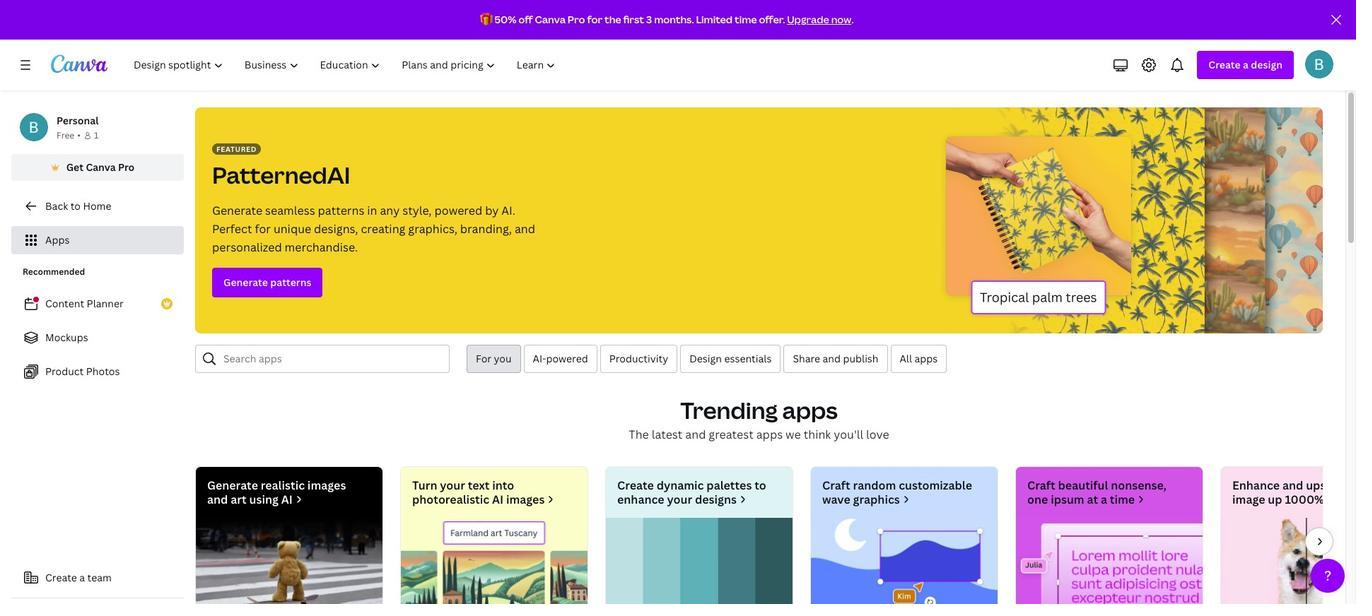 Task type: describe. For each thing, give the bounding box(es) containing it.
trending
[[680, 395, 778, 426]]

share and publish button
[[784, 345, 888, 373]]

back to home
[[45, 199, 111, 213]]

perfect
[[212, 221, 252, 237]]

mockups link
[[11, 324, 184, 352]]

craft beautiful nonsense, one ipsum at a time
[[1027, 478, 1167, 508]]

2 vertical spatial apps
[[756, 427, 783, 443]]

the
[[605, 13, 621, 26]]

enhance
[[617, 492, 664, 508]]

create a design
[[1209, 58, 1283, 71]]

for inside generate seamless patterns in any style, powered by ai. perfect for unique designs, creating graphics, branding, and personalized merchandise.
[[255, 221, 271, 237]]

create dynamic palettes to enhance your designs button
[[605, 467, 793, 605]]

art
[[231, 492, 247, 508]]

design essentials
[[690, 352, 772, 366]]

love
[[866, 427, 889, 443]]

you'll
[[834, 427, 864, 443]]

creating
[[361, 221, 405, 237]]

create a design button
[[1197, 51, 1294, 79]]

merchandise.
[[285, 240, 358, 255]]

all apps
[[900, 352, 938, 366]]

team
[[87, 571, 112, 585]]

content
[[45, 297, 84, 310]]

and inside "generate realistic images and art using ai"
[[207, 492, 228, 508]]

list containing content planner
[[11, 290, 184, 386]]

enhance and upscale a
[[1233, 478, 1356, 508]]

generate realistic images and art using ai button
[[195, 467, 383, 605]]

using
[[249, 492, 279, 508]]

free •
[[57, 129, 81, 141]]

get canva pro button
[[11, 154, 184, 181]]

text
[[468, 478, 490, 494]]

craft for one
[[1027, 478, 1056, 494]]

upgrade
[[787, 13, 829, 26]]

product photos link
[[11, 358, 184, 386]]

publish
[[843, 352, 879, 366]]

50%
[[495, 13, 517, 26]]

craft random customizable wave graphics button
[[810, 467, 998, 605]]

featured patternedai
[[212, 144, 350, 190]]

offer.
[[759, 13, 785, 26]]

patternedai
[[212, 160, 350, 190]]

your inside turn your text into photorealistic ai images
[[440, 478, 465, 494]]

0 vertical spatial time
[[735, 13, 757, 26]]

create a team
[[45, 571, 112, 585]]

and inside enhance and upscale a
[[1283, 478, 1304, 494]]

you
[[494, 352, 512, 366]]

ai inside turn your text into photorealistic ai images
[[492, 492, 504, 508]]

brad klo image
[[1305, 50, 1334, 78]]

1
[[94, 129, 98, 141]]

product photos
[[45, 365, 120, 378]]

back
[[45, 199, 68, 213]]

all
[[900, 352, 912, 366]]

ipsum
[[1051, 492, 1085, 508]]

customizable
[[899, 478, 972, 494]]

think
[[804, 427, 831, 443]]

photorealistic
[[412, 492, 489, 508]]

into
[[492, 478, 514, 494]]

and inside the trending apps the latest and greatest apps we think you'll love
[[685, 427, 706, 443]]

get
[[66, 161, 83, 174]]

enhancer image
[[1221, 518, 1356, 605]]

enhance
[[1233, 478, 1280, 494]]

the
[[629, 427, 649, 443]]

beautiful
[[1058, 478, 1108, 494]]

productivity
[[609, 352, 668, 366]]

graphics,
[[408, 221, 457, 237]]

featured
[[216, 144, 257, 154]]

lorem ipsum image
[[1016, 518, 1203, 605]]

🎁
[[480, 13, 493, 26]]

images inside turn your text into photorealistic ai images
[[506, 492, 545, 508]]

random
[[853, 478, 896, 494]]

wave generator image
[[811, 518, 998, 605]]

3
[[646, 13, 652, 26]]

product
[[45, 365, 84, 378]]

a inside enhance and upscale a
[[1352, 478, 1356, 494]]

months.
[[654, 13, 694, 26]]

craft beautiful nonsense, one ipsum at a time button
[[1015, 467, 1204, 605]]

to inside back to home link
[[70, 199, 81, 213]]

essentials
[[724, 352, 772, 366]]

by
[[485, 203, 499, 219]]

get canva pro
[[66, 161, 135, 174]]

seamless
[[265, 203, 315, 219]]

unique
[[274, 221, 311, 237]]

dall·e image
[[196, 518, 383, 605]]

top level navigation element
[[124, 51, 568, 79]]

generate patterns
[[223, 276, 311, 289]]

content planner link
[[11, 290, 184, 318]]

generate for generate seamless patterns in any style, powered by ai. perfect for unique designs, creating graphics, branding, and personalized merchandise.
[[212, 203, 262, 219]]

dynamic
[[657, 478, 704, 494]]

ai-powered button
[[524, 345, 597, 373]]

ai inside "generate realistic images and art using ai"
[[281, 492, 293, 508]]

generate seamless patterns in any style, powered by ai. perfect for unique designs, creating graphics, branding, and personalized merchandise.
[[212, 203, 535, 255]]



Task type: locate. For each thing, give the bounding box(es) containing it.
and left art
[[207, 492, 228, 508]]

1 horizontal spatial patterns
[[318, 203, 364, 219]]

back to home link
[[11, 192, 184, 221]]

apps left we
[[756, 427, 783, 443]]

0 vertical spatial canva
[[535, 13, 566, 26]]

0 vertical spatial powered
[[435, 203, 482, 219]]

0 horizontal spatial craft
[[822, 478, 851, 494]]

at
[[1087, 492, 1098, 508]]

patterns
[[318, 203, 364, 219], [270, 276, 311, 289]]

a right upscale
[[1352, 478, 1356, 494]]

for you
[[476, 352, 512, 366]]

.
[[852, 13, 854, 26]]

share and publish
[[793, 352, 879, 366]]

🎁 50% off canva pro for the first 3 months. limited time offer. upgrade now .
[[480, 13, 854, 26]]

1 vertical spatial to
[[755, 478, 766, 494]]

designs
[[695, 492, 737, 508]]

a left the design
[[1243, 58, 1249, 71]]

ai right using
[[281, 492, 293, 508]]

0 vertical spatial patterns
[[318, 203, 364, 219]]

create left the design
[[1209, 58, 1241, 71]]

powered inside ai-powered button
[[546, 352, 588, 366]]

craft inside craft random customizable wave graphics
[[822, 478, 851, 494]]

canva right off
[[535, 13, 566, 26]]

1 vertical spatial for
[[255, 221, 271, 237]]

generate realistic images and art using ai
[[207, 478, 346, 508]]

mockups
[[45, 331, 88, 344]]

1 horizontal spatial craft
[[1027, 478, 1056, 494]]

images right realistic
[[308, 478, 346, 494]]

1 horizontal spatial to
[[755, 478, 766, 494]]

patterns down merchandise.
[[270, 276, 311, 289]]

0 horizontal spatial your
[[440, 478, 465, 494]]

create for create dynamic palettes to enhance your designs
[[617, 478, 654, 494]]

and inside generate seamless patterns in any style, powered by ai. perfect for unique designs, creating graphics, branding, and personalized merchandise.
[[515, 221, 535, 237]]

1 vertical spatial patterns
[[270, 276, 311, 289]]

pro inside button
[[118, 161, 135, 174]]

turn your text into photorealistic ai images
[[412, 478, 545, 508]]

ai-
[[533, 352, 546, 366]]

powered
[[435, 203, 482, 219], [546, 352, 588, 366]]

content planner
[[45, 297, 124, 310]]

and down ai.
[[515, 221, 535, 237]]

pro up back to home link
[[118, 161, 135, 174]]

0 horizontal spatial time
[[735, 13, 757, 26]]

patterns up designs,
[[318, 203, 364, 219]]

0 vertical spatial to
[[70, 199, 81, 213]]

powered inside generate seamless patterns in any style, powered by ai. perfect for unique designs, creating graphics, branding, and personalized merchandise.
[[435, 203, 482, 219]]

to right the palettes
[[755, 478, 766, 494]]

images inside "generate realistic images and art using ai"
[[308, 478, 346, 494]]

1 vertical spatial create
[[617, 478, 654, 494]]

0 horizontal spatial for
[[255, 221, 271, 237]]

latest
[[652, 427, 683, 443]]

canva right get
[[86, 161, 116, 174]]

all apps button
[[891, 345, 947, 373]]

0 horizontal spatial powered
[[435, 203, 482, 219]]

time inside craft beautiful nonsense, one ipsum at a time
[[1110, 492, 1135, 508]]

•
[[77, 129, 81, 141]]

generate down personalized
[[223, 276, 268, 289]]

and right latest
[[685, 427, 706, 443]]

create left team
[[45, 571, 77, 585]]

0 horizontal spatial create
[[45, 571, 77, 585]]

for
[[587, 13, 603, 26], [255, 221, 271, 237]]

generate for generate patterns
[[223, 276, 268, 289]]

1 horizontal spatial pro
[[568, 13, 585, 26]]

0 vertical spatial for
[[587, 13, 603, 26]]

realistic
[[261, 478, 305, 494]]

craft inside craft beautiful nonsense, one ipsum at a time
[[1027, 478, 1056, 494]]

1 vertical spatial time
[[1110, 492, 1135, 508]]

create for create a design
[[1209, 58, 1241, 71]]

pro left the
[[568, 13, 585, 26]]

create for create a team
[[45, 571, 77, 585]]

patterns inside generate seamless patterns in any style, powered by ai. perfect for unique designs, creating graphics, branding, and personalized merchandise.
[[318, 203, 364, 219]]

0 horizontal spatial pro
[[118, 161, 135, 174]]

a text box shows "tropical palm trees" and behind it is a photo of two hands holding a spiral bound notebook with a repeating pattern of palm trees on the cover. behind that are more patterns. one is of cacti in the desert and the other is hot air balloons in the clouds. image
[[921, 107, 1323, 334]]

off
[[519, 13, 533, 26]]

your inside create dynamic palettes to enhance your designs
[[667, 492, 692, 508]]

design
[[1251, 58, 1283, 71]]

for
[[476, 352, 492, 366]]

first
[[623, 13, 644, 26]]

2 horizontal spatial create
[[1209, 58, 1241, 71]]

1 horizontal spatial your
[[667, 492, 692, 508]]

a inside craft beautiful nonsense, one ipsum at a time
[[1101, 492, 1107, 508]]

to inside create dynamic palettes to enhance your designs
[[755, 478, 766, 494]]

a right at
[[1101, 492, 1107, 508]]

craft left beautiful
[[1027, 478, 1056, 494]]

create a team button
[[11, 564, 184, 593]]

and right share
[[823, 352, 841, 366]]

powered right you
[[546, 352, 588, 366]]

1 horizontal spatial images
[[506, 492, 545, 508]]

share
[[793, 352, 820, 366]]

your left designs
[[667, 492, 692, 508]]

upgrade now button
[[787, 13, 852, 26]]

limited
[[696, 13, 733, 26]]

generate inside generate seamless patterns in any style, powered by ai. perfect for unique designs, creating graphics, branding, and personalized merchandise.
[[212, 203, 262, 219]]

canva inside button
[[86, 161, 116, 174]]

ai right the text
[[492, 492, 504, 508]]

palettes
[[707, 478, 752, 494]]

apps right all
[[915, 352, 938, 366]]

enhance and upscale a button
[[1221, 467, 1356, 605]]

for left the
[[587, 13, 603, 26]]

now
[[831, 13, 852, 26]]

one
[[1027, 492, 1048, 508]]

create left dynamic
[[617, 478, 654, 494]]

create inside button
[[45, 571, 77, 585]]

in
[[367, 203, 377, 219]]

for up personalized
[[255, 221, 271, 237]]

apps inside button
[[915, 352, 938, 366]]

to right back at the top left
[[70, 199, 81, 213]]

imagen image
[[401, 518, 588, 605]]

apps for trending
[[782, 395, 838, 426]]

designs,
[[314, 221, 358, 237]]

ai
[[281, 492, 293, 508], [492, 492, 504, 508]]

craft for wave
[[822, 478, 851, 494]]

time
[[735, 13, 757, 26], [1110, 492, 1135, 508]]

for you button
[[467, 345, 521, 373]]

0 horizontal spatial patterns
[[270, 276, 311, 289]]

turn
[[412, 478, 437, 494]]

personal
[[57, 114, 99, 127]]

powered up 'graphics,' on the left top
[[435, 203, 482, 219]]

0 horizontal spatial ai
[[281, 492, 293, 508]]

1 vertical spatial apps
[[782, 395, 838, 426]]

1 vertical spatial powered
[[546, 352, 588, 366]]

ai-powered
[[533, 352, 588, 366]]

list
[[11, 290, 184, 386]]

a
[[1243, 58, 1249, 71], [1352, 478, 1356, 494], [1101, 492, 1107, 508], [79, 571, 85, 585]]

planner
[[87, 297, 124, 310]]

a left team
[[79, 571, 85, 585]]

2 vertical spatial create
[[45, 571, 77, 585]]

your left the text
[[440, 478, 465, 494]]

upscale
[[1306, 478, 1349, 494]]

we
[[786, 427, 801, 443]]

to
[[70, 199, 81, 213], [755, 478, 766, 494]]

shade image
[[606, 518, 793, 605]]

0 horizontal spatial images
[[308, 478, 346, 494]]

generate patterns button
[[212, 268, 323, 298]]

images right the text
[[506, 492, 545, 508]]

2 ai from the left
[[492, 492, 504, 508]]

1 horizontal spatial create
[[617, 478, 654, 494]]

1 horizontal spatial time
[[1110, 492, 1135, 508]]

generate inside "generate realistic images and art using ai"
[[207, 478, 258, 494]]

apps
[[915, 352, 938, 366], [782, 395, 838, 426], [756, 427, 783, 443]]

2 craft from the left
[[1027, 478, 1056, 494]]

create dynamic palettes to enhance your designs
[[617, 478, 766, 508]]

generate for generate realistic images and art using ai
[[207, 478, 258, 494]]

images
[[308, 478, 346, 494], [506, 492, 545, 508]]

1 horizontal spatial ai
[[492, 492, 504, 508]]

apps up think
[[782, 395, 838, 426]]

personalized
[[212, 240, 282, 255]]

1 ai from the left
[[281, 492, 293, 508]]

nonsense,
[[1111, 478, 1167, 494]]

create inside dropdown button
[[1209, 58, 1241, 71]]

time left offer.
[[735, 13, 757, 26]]

0 horizontal spatial canva
[[86, 161, 116, 174]]

time right at
[[1110, 492, 1135, 508]]

1 horizontal spatial canva
[[535, 13, 566, 26]]

design
[[690, 352, 722, 366]]

turn your text into photorealistic ai images button
[[400, 467, 588, 605]]

ai.
[[502, 203, 516, 219]]

1 horizontal spatial for
[[587, 13, 603, 26]]

craft random customizable wave graphics
[[822, 478, 972, 508]]

0 horizontal spatial to
[[70, 199, 81, 213]]

Input field to search for apps search field
[[223, 346, 441, 373]]

1 vertical spatial pro
[[118, 161, 135, 174]]

patterns inside button
[[270, 276, 311, 289]]

generate up perfect
[[212, 203, 262, 219]]

wave
[[822, 492, 851, 508]]

1 craft from the left
[[822, 478, 851, 494]]

0 vertical spatial pro
[[568, 13, 585, 26]]

2 vertical spatial generate
[[207, 478, 258, 494]]

0 vertical spatial generate
[[212, 203, 262, 219]]

your
[[440, 478, 465, 494], [667, 492, 692, 508]]

1 horizontal spatial powered
[[546, 352, 588, 366]]

craft left random
[[822, 478, 851, 494]]

0 vertical spatial create
[[1209, 58, 1241, 71]]

apps for all
[[915, 352, 938, 366]]

generate left realistic
[[207, 478, 258, 494]]

free
[[57, 129, 74, 141]]

create inside create dynamic palettes to enhance your designs
[[617, 478, 654, 494]]

apps link
[[11, 226, 184, 255]]

1 vertical spatial generate
[[223, 276, 268, 289]]

0 vertical spatial apps
[[915, 352, 938, 366]]

1 vertical spatial canva
[[86, 161, 116, 174]]

a inside dropdown button
[[1243, 58, 1249, 71]]

and left upscale
[[1283, 478, 1304, 494]]



Task type: vqa. For each thing, say whether or not it's contained in the screenshot.
a
yes



